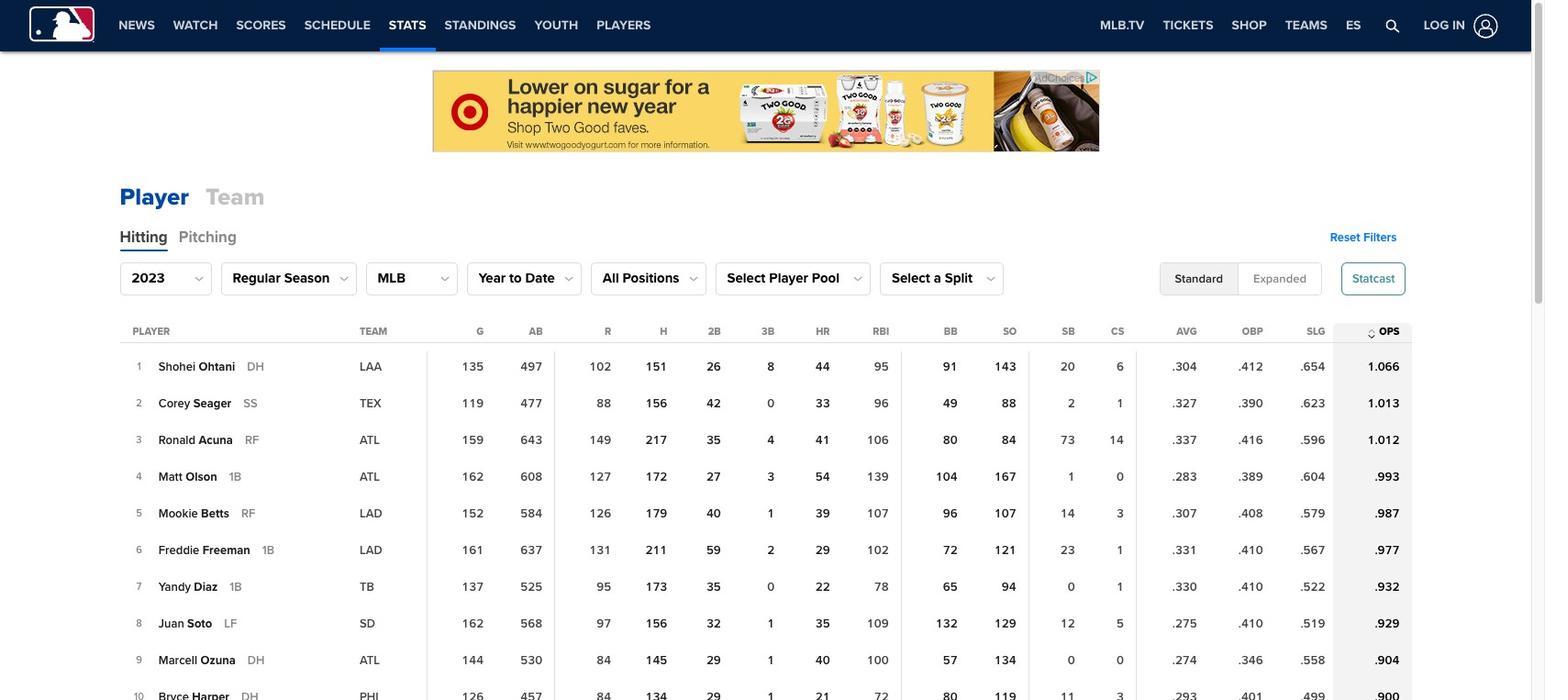 Task type: vqa. For each thing, say whether or not it's contained in the screenshot.
News at the left of the page
yes



Task type: locate. For each thing, give the bounding box(es) containing it.
14 up "23" at right
[[1060, 506, 1075, 521]]

3b button
[[758, 324, 778, 340]]

.410 down .408
[[1238, 543, 1263, 558]]

all
[[603, 270, 619, 287]]

1 1 link from the top
[[767, 506, 775, 521]]

3b
[[762, 326, 775, 338]]

1b
[[229, 470, 241, 484], [262, 543, 275, 558], [230, 580, 242, 594]]

expanded
[[1253, 271, 1307, 286]]

96 up 106
[[874, 396, 889, 411]]

162 up 152
[[462, 470, 484, 484]]

stats
[[389, 17, 426, 33]]

35 link for 217
[[706, 433, 721, 448]]

sb
[[1062, 326, 1075, 338]]

0 horizontal spatial 5
[[136, 508, 142, 520]]

1 lad from the top
[[360, 506, 382, 521]]

0 vertical spatial .410
[[1238, 543, 1263, 558]]

0 vertical spatial 96
[[874, 396, 889, 411]]

0 left .274 on the right
[[1117, 653, 1124, 668]]

.410 for .519
[[1238, 617, 1263, 631]]

marcell
[[159, 653, 197, 668]]

0 horizontal spatial 29
[[706, 653, 721, 668]]

0 horizontal spatial 4
[[136, 471, 142, 483]]

avg
[[1176, 326, 1197, 338]]

0 up 12 on the right of the page
[[1068, 580, 1075, 595]]

2 vertical spatial 35
[[815, 617, 830, 631]]

freddie
[[159, 543, 199, 558]]

player left pool
[[769, 270, 808, 287]]

1 vertical spatial 35
[[706, 580, 721, 595]]

scores link
[[227, 0, 295, 51]]

22 link
[[815, 580, 830, 595]]

525
[[520, 580, 542, 595]]

1 vertical spatial lad
[[360, 543, 382, 558]]

1 horizontal spatial 2
[[767, 543, 775, 558]]

atl for 162
[[360, 470, 380, 484]]

29 link down 39
[[815, 543, 830, 558]]

0 horizontal spatial select
[[727, 270, 766, 287]]

tertiary navigation element
[[1091, 0, 1370, 51]]

91
[[943, 360, 958, 374]]

0 horizontal spatial 88
[[597, 396, 611, 411]]

14 right "73"
[[1109, 433, 1124, 448]]

2 up "73"
[[1068, 396, 1075, 411]]

1b right diaz
[[230, 580, 242, 594]]

2 vertical spatial 1 link
[[767, 653, 775, 668]]

29 down 39
[[815, 543, 830, 558]]

hitting
[[120, 228, 168, 247]]

.519
[[1301, 617, 1325, 631]]

.410 for .567
[[1238, 543, 1263, 558]]

1 horizontal spatial 102
[[867, 543, 889, 558]]

29 link down 32 link on the bottom left of page
[[706, 653, 721, 668]]

156 link down 151 link
[[645, 396, 667, 411]]

2 vertical spatial atl
[[360, 653, 380, 668]]

84 down 88 link
[[1002, 433, 1016, 448]]

0 vertical spatial 162
[[462, 470, 484, 484]]

88 up 84 link at the bottom right of page
[[1002, 396, 1016, 411]]

2 right 59
[[767, 543, 775, 558]]

atl for 159
[[360, 433, 380, 448]]

2 vertical spatial .410
[[1238, 617, 1263, 631]]

0 vertical spatial 8
[[767, 360, 775, 374]]

0 horizontal spatial 95
[[597, 580, 611, 595]]

0 horizontal spatial advertisement region
[[432, 70, 1100, 152]]

1 horizontal spatial 96
[[943, 506, 958, 521]]

0 horizontal spatial 84
[[597, 653, 611, 668]]

0 horizontal spatial 8
[[136, 618, 142, 630]]

stats table element
[[120, 323, 1412, 700]]

162
[[462, 470, 484, 484], [462, 617, 484, 631]]

players
[[597, 17, 651, 33]]

1 horizontal spatial 6
[[1117, 360, 1124, 374]]

2 156 link from the top
[[645, 617, 667, 631]]

3 left .307 at bottom right
[[1117, 506, 1124, 521]]

rf for betts
[[241, 506, 255, 521]]

35 down 22 link
[[815, 617, 830, 631]]

2 vertical spatial 3
[[1117, 506, 1124, 521]]

0 horizontal spatial 40
[[706, 506, 721, 521]]

80 link
[[943, 433, 958, 448]]

log
[[1424, 17, 1449, 33]]

8 down 3b
[[767, 360, 775, 374]]

date
[[525, 270, 555, 287]]

173 link
[[645, 580, 667, 595]]

.410 left .522 on the right of the page
[[1238, 580, 1263, 595]]

2 select from the left
[[892, 270, 930, 287]]

54 link
[[815, 470, 830, 484]]

3 .410 from the top
[[1238, 617, 1263, 631]]

156 for 97
[[645, 617, 667, 631]]

5 left mookie
[[136, 508, 142, 520]]

so button
[[999, 324, 1021, 340]]

rf right 'acuna'
[[245, 433, 259, 448]]

3 down 4 link
[[767, 470, 775, 484]]

152
[[462, 506, 484, 521]]

5 right 12 on the right of the page
[[1117, 617, 1124, 631]]

1 horizontal spatial 88
[[1002, 396, 1016, 411]]

3 left ronald
[[136, 434, 142, 446]]

regular
[[233, 270, 281, 287]]

88 up 149
[[597, 396, 611, 411]]

2 left corey
[[136, 398, 142, 409]]

h
[[660, 326, 667, 338]]

2 156 from the top
[[645, 617, 667, 631]]

1 secondary navigation element from the left
[[109, 0, 660, 51]]

1 atl from the top
[[360, 433, 380, 448]]

0 vertical spatial lad
[[360, 506, 382, 521]]

es
[[1346, 17, 1361, 33]]

40 link up 59
[[706, 506, 721, 521]]

dh for ohtani
[[247, 359, 264, 374]]

es link
[[1337, 0, 1370, 51]]

bb button
[[940, 324, 961, 340]]

0 vertical spatial rf
[[245, 433, 259, 448]]

6 up the "7"
[[136, 544, 142, 556]]

42
[[706, 396, 721, 411]]

0 vertical spatial dh
[[247, 359, 264, 374]]

35 link down 59
[[706, 580, 721, 595]]

seager
[[193, 396, 231, 411]]

0 vertical spatial player
[[120, 183, 189, 211]]

select left a
[[892, 270, 930, 287]]

0 horizontal spatial player
[[120, 183, 189, 211]]

156 link
[[645, 396, 667, 411], [645, 617, 667, 631]]

7
[[136, 581, 142, 593]]

2 162 from the top
[[462, 617, 484, 631]]

dh up ss
[[247, 359, 264, 374]]

107 down 139
[[867, 506, 889, 521]]

bb
[[944, 326, 958, 338]]

ronald acuna
[[159, 433, 233, 448]]

0
[[767, 396, 775, 411], [1117, 470, 1124, 484], [767, 580, 775, 595], [1068, 580, 1075, 595], [1068, 653, 1075, 668], [1117, 653, 1124, 668]]

1 vertical spatial 4
[[136, 471, 142, 483]]

1 vertical spatial 84
[[597, 653, 611, 668]]

watch
[[173, 17, 218, 33]]

14
[[1109, 433, 1124, 448], [1060, 506, 1075, 521]]

rf right betts
[[241, 506, 255, 521]]

2 dh from the top
[[248, 653, 265, 668]]

162 up 144
[[462, 617, 484, 631]]

team button
[[356, 324, 391, 340]]

156 down 151 link
[[645, 396, 667, 411]]

ohtani
[[199, 359, 235, 374]]

1 horizontal spatial 14
[[1109, 433, 1124, 448]]

1 156 from the top
[[645, 396, 667, 411]]

avg button
[[1173, 324, 1201, 340]]

102 down 'r'
[[589, 360, 611, 374]]

1.013
[[1368, 396, 1400, 411]]

159
[[462, 433, 484, 448]]

1 horizontal spatial 29 link
[[815, 543, 830, 558]]

1 vertical spatial 29
[[706, 653, 721, 668]]

35 link down the 42 'link'
[[706, 433, 721, 448]]

1 vertical spatial rf
[[241, 506, 255, 521]]

1 vertical spatial advertisement region
[[1136, 171, 1412, 217]]

0 down 2 link
[[767, 580, 775, 595]]

0 vertical spatial 40 link
[[706, 506, 721, 521]]

0 horizontal spatial 102
[[589, 360, 611, 374]]

2 lad from the top
[[360, 543, 382, 558]]

29 down 32 link on the bottom left of page
[[706, 653, 721, 668]]

1 horizontal spatial 4
[[767, 433, 775, 448]]

0 vertical spatial 35
[[706, 433, 721, 448]]

84 down 97
[[597, 653, 611, 668]]

cs button
[[1108, 324, 1128, 340]]

1 vertical spatial 95
[[597, 580, 611, 595]]

4 left matt
[[136, 471, 142, 483]]

standings link
[[435, 0, 525, 51]]

3 1 link from the top
[[767, 653, 775, 668]]

1 vertical spatial player
[[769, 270, 808, 287]]

1 vertical spatial 156 link
[[645, 617, 667, 631]]

96 up 72 link on the bottom of the page
[[943, 506, 958, 521]]

1b right "freeman"
[[262, 543, 275, 558]]

3 link
[[767, 470, 775, 484]]

year
[[479, 270, 506, 287]]

1 vertical spatial 8
[[136, 618, 142, 630]]

dh for ozuna
[[248, 653, 265, 668]]

1 88 from the left
[[597, 396, 611, 411]]

atl for 144
[[360, 653, 380, 668]]

144
[[462, 653, 484, 668]]

player up hitting
[[120, 183, 189, 211]]

0 vertical spatial 95
[[874, 360, 889, 374]]

1 vertical spatial 162
[[462, 617, 484, 631]]

tab list
[[120, 224, 312, 262]]

pitching button
[[179, 224, 237, 251]]

2 secondary navigation element from the left
[[660, 0, 814, 51]]

1 156 link from the top
[[645, 396, 667, 411]]

secondary navigation element
[[109, 0, 660, 51], [660, 0, 814, 51]]

156 link down 173
[[645, 617, 667, 631]]

mlb.tv link
[[1091, 0, 1154, 51]]

0 vertical spatial 14
[[1109, 433, 1124, 448]]

0 vertical spatial 156
[[645, 396, 667, 411]]

2 1 link from the top
[[767, 617, 775, 631]]

151 link
[[645, 360, 667, 374]]

9
[[136, 654, 142, 666]]

expanded button
[[1239, 263, 1321, 295]]

standings
[[445, 17, 516, 33]]

1 horizontal spatial 40
[[815, 653, 830, 668]]

35 link
[[706, 433, 721, 448], [706, 580, 721, 595], [815, 617, 830, 631]]

1 link for 35
[[767, 617, 775, 631]]

126
[[589, 506, 611, 521]]

27
[[706, 470, 721, 484]]

group
[[1159, 262, 1322, 295]]

8 left juan
[[136, 618, 142, 630]]

1 .410 from the top
[[1238, 543, 1263, 558]]

41 link
[[815, 433, 830, 448]]

4 link
[[767, 433, 775, 448]]

95 up 97
[[597, 580, 611, 595]]

568
[[520, 617, 542, 631]]

29 link
[[815, 543, 830, 558], [706, 653, 721, 668]]

40 link left 100
[[815, 653, 830, 668]]

laa
[[360, 360, 382, 374]]

1 horizontal spatial 84
[[1002, 433, 1016, 448]]

advertisement region up reset
[[1136, 171, 1412, 217]]

.410 up .346
[[1238, 617, 1263, 631]]

1b for freeman
[[262, 543, 275, 558]]

1 vertical spatial 6
[[136, 544, 142, 556]]

1 vertical spatial dh
[[248, 653, 265, 668]]

6 down cs
[[1117, 360, 1124, 374]]

0 vertical spatial 3
[[136, 434, 142, 446]]

0 vertical spatial 1b
[[229, 470, 241, 484]]

0 horizontal spatial 29 link
[[706, 653, 721, 668]]

1 select from the left
[[727, 270, 766, 287]]

1 horizontal spatial 29
[[815, 543, 830, 558]]

2 atl from the top
[[360, 470, 380, 484]]

102 up 78
[[867, 543, 889, 558]]

1 vertical spatial 96
[[943, 506, 958, 521]]

1 vertical spatial 14
[[1060, 506, 1075, 521]]

1 horizontal spatial 40 link
[[815, 653, 830, 668]]

1 vertical spatial 5
[[1117, 617, 1124, 631]]

1 vertical spatial 1 link
[[767, 617, 775, 631]]

44 link
[[815, 360, 830, 374]]

1 horizontal spatial 8
[[767, 360, 775, 374]]

.410
[[1238, 543, 1263, 558], [1238, 580, 1263, 595], [1238, 617, 1263, 631]]

ronald
[[159, 433, 195, 448]]

26 link
[[706, 360, 721, 374]]

1 dh from the top
[[247, 359, 264, 374]]

0 vertical spatial 35 link
[[706, 433, 721, 448]]

diaz
[[194, 580, 218, 594]]

33
[[815, 396, 830, 411]]

0 vertical spatial 156 link
[[645, 396, 667, 411]]

32 link
[[706, 617, 721, 631]]

0 vertical spatial advertisement region
[[432, 70, 1100, 152]]

1 vertical spatial 35 link
[[706, 580, 721, 595]]

dh right ozuna
[[248, 653, 265, 668]]

23
[[1060, 543, 1075, 558]]

advertisement region
[[432, 70, 1100, 152], [1136, 171, 1412, 217]]

1 vertical spatial 1b
[[262, 543, 275, 558]]

0 vertical spatial 29
[[815, 543, 830, 558]]

1 162 from the top
[[462, 470, 484, 484]]

95 down rbi button
[[874, 360, 889, 374]]

0 vertical spatial atl
[[360, 433, 380, 448]]

3 atl from the top
[[360, 653, 380, 668]]

4 up 3 link
[[767, 433, 775, 448]]

2 vertical spatial 1b
[[230, 580, 242, 594]]

49 link
[[943, 396, 958, 411]]

select
[[727, 270, 766, 287], [892, 270, 930, 287]]

1 vertical spatial 29 link
[[706, 653, 721, 668]]

1 vertical spatial 40
[[815, 653, 830, 668]]

top navigation menu bar
[[0, 0, 1531, 51]]

156 down 173
[[645, 617, 667, 631]]

1.066
[[1368, 360, 1400, 374]]

107 up 121 link
[[994, 506, 1016, 521]]

2 88 from the left
[[1002, 396, 1016, 411]]

0 vertical spatial 1 link
[[767, 506, 775, 521]]

0 horizontal spatial 107
[[867, 506, 889, 521]]

3
[[136, 434, 142, 446], [767, 470, 775, 484], [1117, 506, 1124, 521]]

tickets
[[1163, 17, 1213, 33]]

1 horizontal spatial select
[[892, 270, 930, 287]]

1 horizontal spatial 95
[[874, 360, 889, 374]]

1 link for 40
[[767, 653, 775, 668]]

advertisement region down top navigation menu bar
[[432, 70, 1100, 152]]

1 horizontal spatial 107
[[994, 506, 1016, 521]]

player
[[133, 326, 170, 338]]

2b
[[708, 326, 721, 338]]

0 down 12 on the right of the page
[[1068, 653, 1075, 668]]

1 vertical spatial .410
[[1238, 580, 1263, 595]]

35 for 173
[[706, 580, 721, 595]]

player link
[[120, 183, 189, 212]]

39 link
[[815, 506, 830, 521]]

select up 3b
[[727, 270, 766, 287]]

1 horizontal spatial 3
[[767, 470, 775, 484]]

0 vertical spatial 29 link
[[815, 543, 830, 558]]

0 vertical spatial 5
[[136, 508, 142, 520]]

1b right olson
[[229, 470, 241, 484]]

134 link
[[994, 653, 1016, 668]]

42 link
[[706, 396, 721, 411]]

2 .410 from the top
[[1238, 580, 1263, 595]]

35 down the 42 'link'
[[706, 433, 721, 448]]

1 vertical spatial atl
[[360, 470, 380, 484]]

select for select player pool
[[727, 270, 766, 287]]

40 left 100
[[815, 653, 830, 668]]

40 up 59
[[706, 506, 721, 521]]

35 down 59
[[706, 580, 721, 595]]

35 link down 22 link
[[815, 617, 830, 631]]

100
[[867, 653, 889, 668]]

players link
[[587, 0, 660, 51]]

.304
[[1172, 360, 1197, 374]]



Task type: describe. For each thing, give the bounding box(es) containing it.
.283
[[1172, 470, 1197, 484]]

to
[[509, 270, 522, 287]]

acuna
[[199, 433, 233, 448]]

.327
[[1172, 396, 1197, 411]]

.904
[[1375, 653, 1400, 668]]

97
[[597, 617, 611, 631]]

ops button
[[1368, 324, 1403, 344]]

schedule
[[304, 17, 371, 33]]

all positions
[[603, 270, 679, 287]]

584
[[520, 506, 542, 521]]

ab
[[529, 326, 543, 338]]

151
[[645, 360, 667, 374]]

major league baseball image
[[29, 6, 95, 43]]

matt olson
[[159, 470, 217, 484]]

betts
[[201, 506, 229, 521]]

lad for 161
[[360, 543, 382, 558]]

104
[[936, 470, 958, 484]]

reset filters
[[1330, 230, 1397, 245]]

.337
[[1172, 433, 1197, 448]]

.987
[[1375, 506, 1400, 521]]

57 link
[[943, 653, 958, 668]]

0 vertical spatial 40
[[706, 506, 721, 521]]

0 vertical spatial 102
[[589, 360, 611, 374]]

1 horizontal spatial advertisement region
[[1136, 171, 1412, 217]]

shop
[[1232, 17, 1267, 33]]

156 for 88
[[645, 396, 667, 411]]

137
[[462, 580, 484, 595]]

22
[[815, 580, 830, 595]]

35 for 217
[[706, 433, 721, 448]]

1 link for 39
[[767, 506, 775, 521]]

20
[[1060, 360, 1075, 374]]

156 link for 88
[[645, 396, 667, 411]]

watch link
[[164, 0, 227, 51]]

shohei ohtani
[[159, 359, 235, 374]]

26
[[706, 360, 721, 374]]

select for select a split
[[892, 270, 930, 287]]

.932
[[1375, 580, 1400, 595]]

0 up 4 link
[[767, 396, 775, 411]]

167
[[994, 470, 1016, 484]]

0 horizontal spatial 14
[[1060, 506, 1075, 521]]

0 vertical spatial 4
[[767, 433, 775, 448]]

35 link for 173
[[706, 580, 721, 595]]

soto
[[187, 616, 212, 631]]

2023
[[132, 270, 165, 287]]

94
[[1002, 580, 1016, 595]]

.977
[[1375, 543, 1400, 558]]

sd
[[360, 617, 375, 631]]

split
[[945, 270, 973, 287]]

.558
[[1301, 653, 1325, 668]]

1b for diaz
[[230, 580, 242, 594]]

freeman
[[202, 543, 250, 558]]

select player pool
[[727, 270, 839, 287]]

corey seager
[[159, 396, 231, 411]]

608
[[520, 470, 542, 484]]

132 link
[[936, 617, 958, 631]]

0 horizontal spatial 96
[[874, 396, 889, 411]]

.623
[[1301, 396, 1325, 411]]

h button
[[656, 324, 671, 340]]

0 horizontal spatial 40 link
[[706, 506, 721, 521]]

156 link for 97
[[645, 617, 667, 631]]

2 link
[[767, 543, 775, 558]]

2 horizontal spatial 2
[[1068, 396, 1075, 411]]

1 horizontal spatial 5
[[1117, 617, 1124, 631]]

.331
[[1172, 543, 1197, 558]]

0 horizontal spatial 3
[[136, 434, 142, 446]]

172
[[645, 470, 667, 484]]

r button
[[601, 324, 615, 340]]

94 link
[[1002, 580, 1016, 595]]

2 107 from the left
[[994, 506, 1016, 521]]

schedule link
[[295, 0, 380, 51]]

shop link
[[1223, 0, 1276, 51]]

0 horizontal spatial 2
[[136, 398, 142, 409]]

0 vertical spatial 6
[[1117, 360, 1124, 374]]

.410 for .522
[[1238, 580, 1263, 595]]

1 107 from the left
[[867, 506, 889, 521]]

162 for 568
[[462, 617, 484, 631]]

youth
[[534, 17, 578, 33]]

rbi button
[[869, 324, 893, 340]]

a
[[934, 270, 941, 287]]

1 vertical spatial 40 link
[[815, 653, 830, 668]]

group containing standard
[[1159, 262, 1322, 295]]

g button
[[473, 324, 487, 340]]

positions
[[623, 270, 679, 287]]

1 horizontal spatial player
[[769, 270, 808, 287]]

hitting button
[[120, 224, 168, 251]]

stats link
[[380, 0, 435, 48]]

217
[[645, 433, 667, 448]]

0 vertical spatial 84
[[1002, 433, 1016, 448]]

2 horizontal spatial 3
[[1117, 506, 1124, 521]]

season
[[284, 270, 330, 287]]

.929
[[1375, 617, 1400, 631]]

.390
[[1238, 396, 1263, 411]]

104 link
[[936, 470, 958, 484]]

matt
[[159, 470, 183, 484]]

109
[[867, 617, 889, 631]]

.604
[[1301, 470, 1325, 484]]

1.012
[[1368, 433, 1400, 448]]

lad for 152
[[360, 506, 382, 521]]

0 left .283
[[1117, 470, 1124, 484]]

119
[[462, 396, 484, 411]]

corey
[[159, 396, 190, 411]]

121
[[994, 543, 1016, 558]]

129 link
[[994, 617, 1016, 631]]

27 link
[[706, 470, 721, 484]]

g
[[476, 326, 484, 338]]

in
[[1452, 17, 1465, 33]]

162 for 608
[[462, 470, 484, 484]]

.522
[[1301, 580, 1325, 595]]

1b for olson
[[229, 470, 241, 484]]

172 link
[[645, 470, 667, 484]]

2 vertical spatial 35 link
[[815, 617, 830, 631]]

.993
[[1375, 470, 1400, 484]]

rf for acuna
[[245, 433, 259, 448]]

0 horizontal spatial 6
[[136, 544, 142, 556]]

secondary navigation element containing news
[[109, 0, 660, 51]]

tab list containing hitting
[[120, 224, 312, 262]]

news
[[119, 17, 155, 33]]

78
[[874, 580, 889, 595]]



